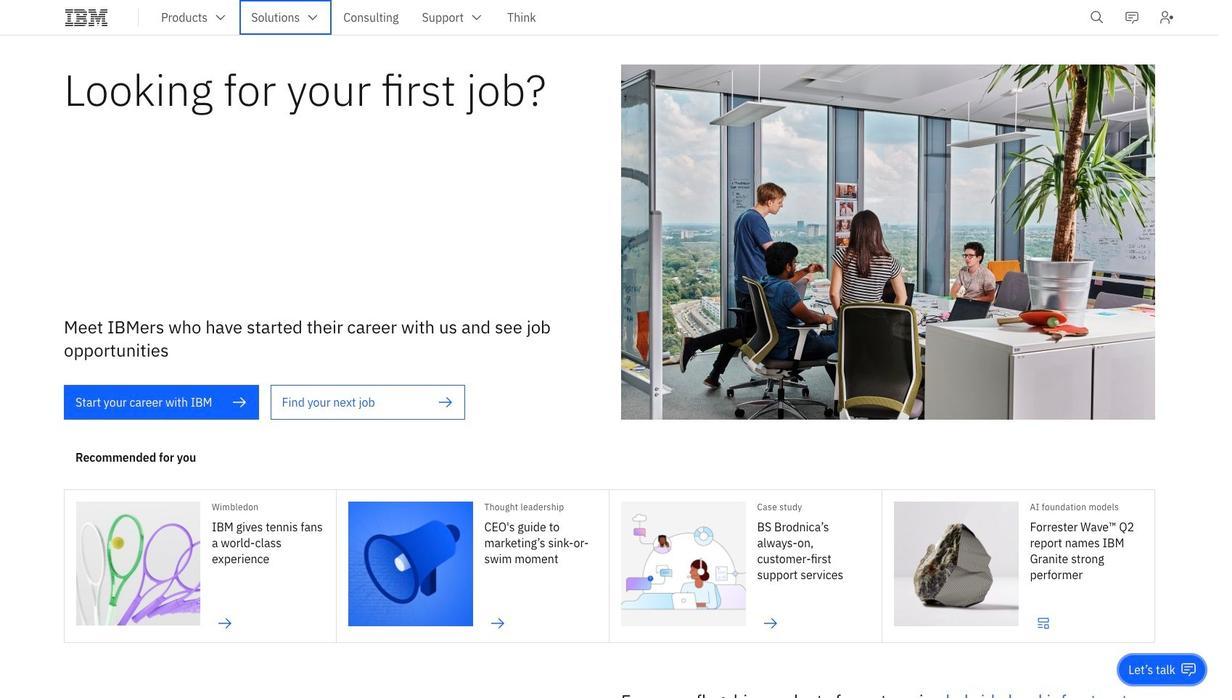 Task type: describe. For each thing, give the bounding box(es) containing it.
let's talk element
[[1129, 663, 1176, 679]]



Task type: vqa. For each thing, say whether or not it's contained in the screenshot.
'Download Your Ibm Software Products, Licenses, Subscriptions And Upgrades' Region
no



